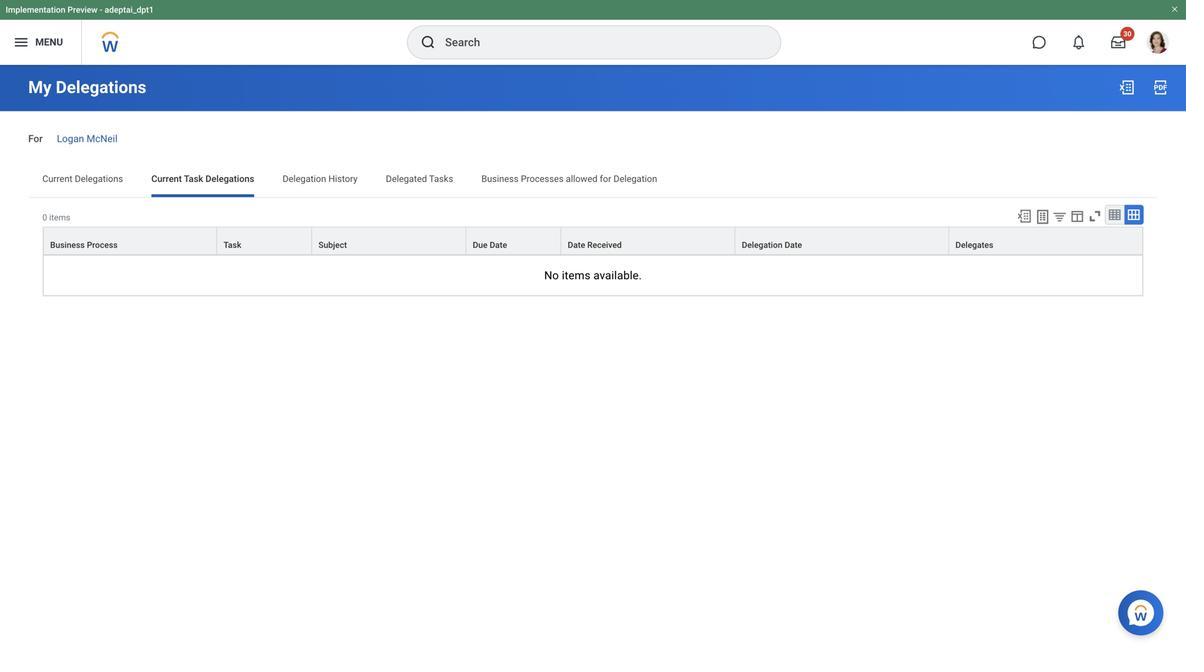Task type: locate. For each thing, give the bounding box(es) containing it.
implementation preview -   adeptai_dpt1
[[6, 5, 154, 15]]

0
[[42, 213, 47, 223]]

click to view/edit grid preferences image
[[1070, 209, 1085, 224]]

1 vertical spatial business
[[50, 240, 85, 250]]

2 horizontal spatial date
[[785, 240, 802, 250]]

0 horizontal spatial business
[[50, 240, 85, 250]]

business inside popup button
[[50, 240, 85, 250]]

1 horizontal spatial items
[[562, 269, 591, 282]]

delegation inside the delegation date popup button
[[742, 240, 783, 250]]

toolbar
[[1011, 205, 1144, 227]]

1 horizontal spatial delegation
[[614, 174, 657, 184]]

2 horizontal spatial delegation
[[742, 240, 783, 250]]

date
[[490, 240, 507, 250], [568, 240, 585, 250], [785, 240, 802, 250]]

date for delegation date
[[785, 240, 802, 250]]

export to excel image
[[1119, 79, 1136, 96]]

1 horizontal spatial business
[[482, 174, 519, 184]]

date inside the delegation date popup button
[[785, 240, 802, 250]]

history
[[329, 174, 358, 184]]

current for current delegations
[[42, 174, 72, 184]]

business inside tab list
[[482, 174, 519, 184]]

delegations
[[56, 77, 146, 97], [75, 174, 123, 184], [206, 174, 254, 184]]

1 horizontal spatial task
[[224, 240, 241, 250]]

business process
[[50, 240, 118, 250]]

1 horizontal spatial current
[[151, 174, 182, 184]]

tab list
[[28, 163, 1158, 197]]

expand table image
[[1127, 208, 1141, 222]]

0 horizontal spatial current
[[42, 174, 72, 184]]

task inside popup button
[[224, 240, 241, 250]]

row containing business process
[[43, 227, 1143, 255]]

preview
[[68, 5, 98, 15]]

my
[[28, 77, 52, 97]]

1 vertical spatial task
[[224, 240, 241, 250]]

delegation history
[[283, 174, 358, 184]]

items right 0
[[49, 213, 70, 223]]

business down 0 items on the top
[[50, 240, 85, 250]]

0 vertical spatial items
[[49, 213, 70, 223]]

delegated
[[386, 174, 427, 184]]

fullscreen image
[[1088, 209, 1103, 224]]

delegation date
[[742, 240, 802, 250]]

1 horizontal spatial date
[[568, 240, 585, 250]]

3 date from the left
[[785, 240, 802, 250]]

for
[[600, 174, 611, 184]]

0 horizontal spatial delegation
[[283, 174, 326, 184]]

delegated tasks
[[386, 174, 453, 184]]

task
[[184, 174, 203, 184], [224, 240, 241, 250]]

items
[[49, 213, 70, 223], [562, 269, 591, 282]]

date for due date
[[490, 240, 507, 250]]

business
[[482, 174, 519, 184], [50, 240, 85, 250]]

delegates button
[[949, 228, 1143, 254]]

current
[[42, 174, 72, 184], [151, 174, 182, 184]]

row
[[43, 227, 1143, 255]]

2 date from the left
[[568, 240, 585, 250]]

received
[[588, 240, 622, 250]]

0 horizontal spatial task
[[184, 174, 203, 184]]

profile logan mcneil image
[[1147, 31, 1169, 57]]

1 current from the left
[[42, 174, 72, 184]]

inbox large image
[[1112, 35, 1126, 49]]

delegations for current delegations
[[75, 174, 123, 184]]

task button
[[217, 228, 312, 254]]

table image
[[1108, 208, 1122, 222]]

my delegations
[[28, 77, 146, 97]]

tab list containing current delegations
[[28, 163, 1158, 197]]

delegation date button
[[736, 228, 949, 254]]

current delegations
[[42, 174, 123, 184]]

close environment banner image
[[1171, 5, 1179, 13]]

0 horizontal spatial items
[[49, 213, 70, 223]]

subject button
[[312, 228, 466, 254]]

1 vertical spatial items
[[562, 269, 591, 282]]

0 vertical spatial business
[[482, 174, 519, 184]]

date inside the due date popup button
[[490, 240, 507, 250]]

0 horizontal spatial date
[[490, 240, 507, 250]]

mcneil
[[87, 133, 117, 145]]

tasks
[[429, 174, 453, 184]]

process
[[87, 240, 118, 250]]

implementation
[[6, 5, 65, 15]]

date received button
[[562, 228, 735, 254]]

2 current from the left
[[151, 174, 182, 184]]

business left processes
[[482, 174, 519, 184]]

1 date from the left
[[490, 240, 507, 250]]

for
[[28, 133, 43, 145]]

delegation
[[283, 174, 326, 184], [614, 174, 657, 184], [742, 240, 783, 250]]

items right "no"
[[562, 269, 591, 282]]

30
[[1124, 30, 1132, 38]]



Task type: describe. For each thing, give the bounding box(es) containing it.
business processes allowed for delegation
[[482, 174, 657, 184]]

0 items
[[42, 213, 70, 223]]

business for business process
[[50, 240, 85, 250]]

delegations for my delegations
[[56, 77, 146, 97]]

search image
[[420, 34, 437, 51]]

0 vertical spatial task
[[184, 174, 203, 184]]

no
[[544, 269, 559, 282]]

export to excel image
[[1017, 209, 1032, 224]]

menu banner
[[0, 0, 1186, 65]]

items for 0
[[49, 213, 70, 223]]

row inside my delegations main content
[[43, 227, 1143, 255]]

no items available.
[[544, 269, 642, 282]]

delegation for delegation history
[[283, 174, 326, 184]]

adeptai_dpt1
[[105, 5, 154, 15]]

Search Workday  search field
[[445, 27, 752, 58]]

export to worksheets image
[[1035, 209, 1052, 225]]

select to filter grid data image
[[1052, 209, 1068, 224]]

allowed
[[566, 174, 598, 184]]

my delegations main content
[[0, 65, 1186, 348]]

date inside the date received popup button
[[568, 240, 585, 250]]

business for business processes allowed for delegation
[[482, 174, 519, 184]]

30 button
[[1103, 27, 1135, 58]]

menu button
[[0, 20, 81, 65]]

business process button
[[44, 228, 217, 254]]

current task delegations
[[151, 174, 254, 184]]

due date
[[473, 240, 507, 250]]

-
[[100, 5, 102, 15]]

logan mcneil link
[[57, 130, 117, 145]]

current for current task delegations
[[151, 174, 182, 184]]

items for no
[[562, 269, 591, 282]]

justify image
[[13, 34, 30, 51]]

view printable version (pdf) image
[[1153, 79, 1169, 96]]

notifications large image
[[1072, 35, 1086, 49]]

logan
[[57, 133, 84, 145]]

due
[[473, 240, 488, 250]]

due date button
[[467, 228, 561, 254]]

available.
[[594, 269, 642, 282]]

processes
[[521, 174, 564, 184]]

date received
[[568, 240, 622, 250]]

delegates
[[956, 240, 994, 250]]

logan mcneil
[[57, 133, 117, 145]]

menu
[[35, 36, 63, 48]]

delegation for delegation date
[[742, 240, 783, 250]]

toolbar inside my delegations main content
[[1011, 205, 1144, 227]]

tab list inside my delegations main content
[[28, 163, 1158, 197]]

subject
[[319, 240, 347, 250]]



Task type: vqa. For each thing, say whether or not it's contained in the screenshot.
leftmost Filters
no



